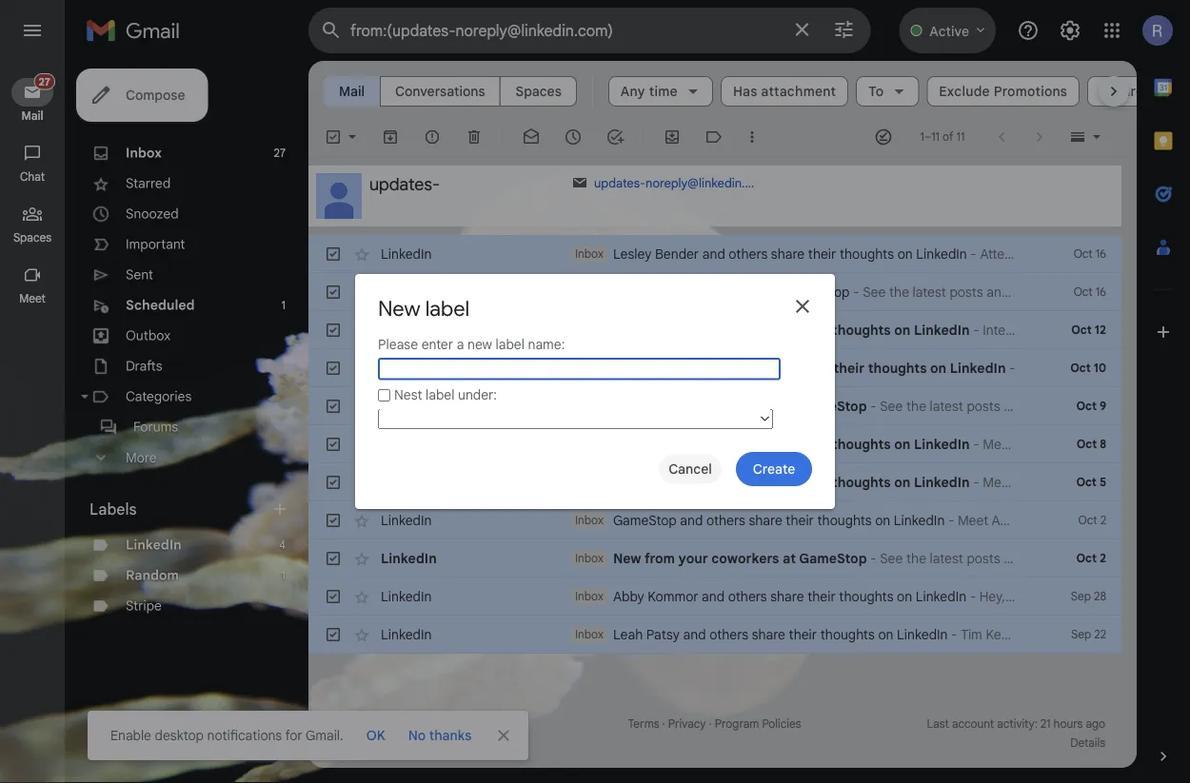 Task type: describe. For each thing, give the bounding box(es) containing it.
oct 2 for new from your coworkers at gamestop
[[1077, 552, 1107, 566]]

oct for 10th row from the bottom of the main content containing has attachment
[[1074, 285, 1093, 300]]

new down lesley
[[613, 284, 640, 300]]

abby
[[613, 589, 644, 605]]

2 · from the left
[[709, 718, 712, 732]]

5 row from the top
[[309, 388, 1122, 426]]

is
[[1100, 83, 1111, 100]]

2 vertical spatial from
[[645, 550, 675, 567]]

label for nest label under:
[[426, 387, 455, 404]]

coworkers for oct 16
[[705, 284, 768, 300]]

oct for eighth row from the top of the main content containing has attachment
[[1079, 514, 1098, 528]]

inbox gamestop and others share their thoughts on linkedin -
[[575, 512, 958, 529]]

attachment
[[761, 83, 836, 100]]

create
[[753, 461, 795, 477]]

5
[[1100, 476, 1107, 490]]

new inside alert dialog
[[378, 295, 421, 322]]

promotions
[[994, 83, 1068, 100]]

starred
[[126, 175, 171, 192]]

others right cancel
[[713, 474, 755, 491]]

has attachment button
[[721, 76, 849, 107]]

last account activity: 21 hours ago details
[[927, 718, 1106, 751]]

3 row from the top
[[309, 311, 1122, 350]]

new down please enter a new label name: field
[[613, 398, 642, 415]]

10 row from the top
[[309, 578, 1122, 616]]

oct 2 for gamestop and others share their thoughts on linkedin
[[1079, 514, 1107, 528]]

and left create button
[[685, 474, 709, 491]]

7 row from the top
[[309, 464, 1122, 502]]

kommor
[[648, 589, 699, 605]]

activity:
[[997, 718, 1038, 732]]

and right "patsy"
[[683, 627, 706, 643]]

important link
[[126, 236, 185, 253]]

used
[[415, 737, 440, 751]]

label for new label
[[425, 295, 470, 322]]

search in mail image
[[314, 13, 349, 48]]

1 · from the left
[[662, 718, 665, 732]]

advanced search options image
[[825, 10, 863, 49]]

oct for 4th row from the top
[[1071, 361, 1091, 376]]

terms · privacy · program policies
[[628, 718, 802, 732]]

9
[[1100, 400, 1107, 414]]

28
[[1094, 590, 1107, 604]]

gmail.
[[306, 728, 343, 744]]

4
[[279, 539, 286, 553]]

stripe link
[[126, 598, 162, 615]]

create button
[[736, 452, 812, 487]]

new label heading
[[378, 295, 470, 322]]

1 gamestop and others share their thoughts on linkedin - from the top
[[613, 322, 983, 339]]

random link
[[126, 568, 179, 584]]

privacy
[[668, 718, 706, 732]]

0 vertical spatial footer
[[370, 173, 541, 194]]

details
[[1071, 737, 1106, 751]]

under:
[[458, 387, 497, 404]]

account
[[952, 718, 994, 732]]

of
[[369, 737, 380, 751]]

spaces matched by name element
[[508, 74, 569, 109]]

0.02 gb of 15 gb used
[[324, 737, 440, 751]]

6 row from the top
[[309, 426, 1122, 464]]

oct 5
[[1077, 476, 1107, 490]]

italia
[[685, 360, 717, 377]]

outbox link
[[126, 328, 171, 344]]

compose button
[[76, 69, 208, 122]]

main menu image
[[21, 19, 44, 42]]

enable
[[110, 728, 151, 744]]

enable desktop notifications for gmail.
[[110, 728, 343, 744]]

oct 9
[[1077, 400, 1107, 414]]

forums
[[133, 419, 178, 436]]

archive image
[[381, 128, 400, 147]]

oct for ninth row from the bottom of the main content containing has attachment
[[1072, 323, 1092, 338]]

labels heading
[[90, 500, 270, 519]]

Please enter a new label name: field
[[378, 358, 781, 380]]

and right bender
[[703, 246, 726, 262]]

labels
[[90, 500, 137, 519]]

2 for new from your coworkers at gamestop
[[1100, 552, 1107, 566]]

sent link
[[126, 267, 153, 283]]

8 row from the top
[[309, 502, 1122, 540]]

navigation containing mail
[[0, 61, 67, 784]]

is unread
[[1100, 83, 1160, 100]]

new label
[[378, 295, 470, 322]]

spaces
[[13, 231, 52, 245]]

updates-noreply@linkedin.com
[[594, 175, 769, 190]]

notifications
[[207, 728, 282, 744]]

scheduled
[[126, 297, 195, 314]]

inbox new from your coworkers at gamestop -
[[575, 550, 880, 567]]

cancel button
[[652, 452, 729, 487]]

footer containing terms
[[309, 715, 1122, 753]]

exclude promotions button
[[927, 76, 1080, 107]]

noreply@linkedin.com
[[646, 175, 769, 190]]

snoozed link
[[126, 206, 179, 222]]

1 vertical spatial label
[[496, 336, 525, 353]]

lesley
[[613, 246, 652, 262]]

16 for -
[[1096, 285, 1107, 300]]

10
[[1094, 361, 1107, 376]]

inbox for inbox abby kommor and others share their thoughts on linkedin -
[[575, 590, 604, 604]]

email search results element
[[331, 74, 372, 109]]

sep for abby kommor and others share their thoughts on linkedin
[[1071, 590, 1091, 604]]

others down inbox abby kommor and others share their thoughts on linkedin -
[[710, 627, 749, 643]]

and down cancel button
[[680, 512, 703, 529]]

oct 8
[[1077, 438, 1107, 452]]

gamestop and others share their thoughts on linkedin - for oct 8
[[613, 436, 983, 453]]

settings image
[[1059, 19, 1082, 42]]

and right italia
[[721, 360, 745, 377]]

coworkers for oct 9
[[712, 398, 779, 415]]

oct 12
[[1072, 323, 1107, 338]]

drafts link
[[126, 358, 163, 375]]

privacy link
[[668, 718, 706, 732]]

terms link
[[628, 718, 660, 732]]

Nest label under: checkbox
[[378, 389, 390, 402]]

others up italia
[[713, 322, 755, 339]]

linkedin link
[[126, 537, 182, 554]]

16 for lesley bender and others share their thoughts on linkedin
[[1096, 247, 1107, 261]]

inbox leah patsy and others share their thoughts on linkedin -
[[575, 627, 961, 643]]

inbox for inbox lesley bender and others share their thoughts on linkedin -
[[575, 247, 604, 261]]

follow link to manage storage image
[[448, 734, 467, 753]]

sent
[[126, 267, 153, 283]]

12
[[1095, 323, 1107, 338]]

mail heading
[[0, 109, 65, 124]]

more
[[126, 450, 157, 466]]

ago
[[1086, 718, 1106, 732]]

chat
[[20, 170, 45, 184]]

sep 28
[[1071, 590, 1107, 604]]

nest label under:
[[394, 387, 497, 404]]

has
[[733, 83, 758, 100]]

policies
[[762, 718, 802, 732]]



Task type: vqa. For each thing, say whether or not it's contained in the screenshot.
The Aurora Twinkle link
no



Task type: locate. For each thing, give the bounding box(es) containing it.
label right nest
[[426, 387, 455, 404]]

at down inbox gamestop italia and others share their thoughts on linkedin -
[[783, 398, 796, 415]]

1 vertical spatial at
[[783, 398, 796, 415]]

1 horizontal spatial gb
[[396, 737, 412, 751]]

2 oct 16 from the top
[[1074, 285, 1107, 300]]

oct 2 down oct 5
[[1079, 514, 1107, 528]]

new up 'please'
[[378, 295, 421, 322]]

leah
[[613, 627, 643, 643]]

2 down the 5
[[1101, 514, 1107, 528]]

inbox inside inbox lesley bender and others share their thoughts on linkedin -
[[575, 247, 604, 261]]

oct for ninth row from the top
[[1077, 552, 1097, 566]]

thoughts
[[840, 246, 894, 262], [832, 322, 891, 339], [868, 360, 927, 377], [832, 436, 891, 453], [832, 474, 891, 491], [818, 512, 872, 529], [839, 589, 894, 605], [821, 627, 875, 643]]

1 vertical spatial gamestop and others share their thoughts on linkedin -
[[613, 436, 983, 453]]

new from your coworkers at gamestop - for oct 16
[[613, 284, 863, 300]]

main content
[[309, 61, 1173, 769]]

from for oct 9
[[645, 398, 675, 415]]

scheduled link
[[126, 297, 195, 314]]

at
[[771, 284, 783, 300], [783, 398, 796, 415], [783, 550, 796, 567]]

15
[[383, 737, 394, 751]]

0 vertical spatial oct 2
[[1079, 514, 1107, 528]]

name:
[[528, 336, 565, 353]]

your for oct 16
[[675, 284, 702, 300]]

2 vertical spatial at
[[783, 550, 796, 567]]

inbox
[[126, 145, 162, 161], [575, 247, 604, 261], [575, 361, 604, 376], [575, 514, 604, 528], [575, 552, 604, 566], [575, 590, 604, 604], [575, 628, 604, 642]]

bender
[[655, 246, 699, 262]]

others up "create"
[[713, 436, 755, 453]]

inbox inside inbox gamestop italia and others share their thoughts on linkedin -
[[575, 361, 604, 376]]

1 16 from the top
[[1096, 247, 1107, 261]]

at for oct 9
[[783, 398, 796, 415]]

inbox for inbox gamestop italia and others share their thoughts on linkedin -
[[575, 361, 604, 376]]

0 vertical spatial coworkers
[[705, 284, 768, 300]]

label up enter
[[425, 295, 470, 322]]

is unread button
[[1088, 76, 1173, 107]]

sep left 22 at right
[[1071, 628, 1092, 642]]

program
[[715, 718, 759, 732]]

1 vertical spatial your
[[679, 398, 708, 415]]

oct 10
[[1071, 361, 1107, 376]]

new from your coworkers at gamestop - down inbox lesley bender and others share their thoughts on linkedin -
[[613, 284, 863, 300]]

exclude
[[939, 83, 990, 100]]

meet heading
[[0, 291, 65, 307]]

1 vertical spatial 1
[[281, 569, 286, 583]]

0 horizontal spatial ·
[[662, 718, 665, 732]]

gamestop and others share their thoughts on linkedin - up inbox gamestop italia and others share their thoughts on linkedin -
[[613, 322, 983, 339]]

1 gb from the left
[[351, 737, 366, 751]]

sep 22
[[1071, 628, 1107, 642]]

on
[[898, 246, 913, 262], [895, 322, 911, 339], [931, 360, 947, 377], [895, 436, 911, 453], [895, 474, 911, 491], [875, 512, 891, 529], [897, 589, 912, 605], [879, 627, 894, 643]]

unread
[[1115, 83, 1160, 100]]

oct for 11th row from the bottom
[[1074, 247, 1093, 261]]

· right privacy
[[709, 718, 712, 732]]

last
[[927, 718, 949, 732]]

coworkers down italia
[[712, 398, 779, 415]]

2 vertical spatial label
[[426, 387, 455, 404]]

2 gamestop and others share their thoughts on linkedin - from the top
[[613, 436, 983, 453]]

gamestop and others share their thoughts on linkedin - for oct 5
[[613, 474, 983, 491]]

0 vertical spatial 1
[[281, 299, 286, 313]]

0 vertical spatial oct 16
[[1074, 247, 1107, 261]]

0 vertical spatial new from your coworkers at gamestop -
[[613, 284, 863, 300]]

·
[[662, 718, 665, 732], [709, 718, 712, 732]]

1 oct 16 from the top
[[1074, 247, 1107, 261]]

1 1 from the top
[[281, 299, 286, 313]]

drafts
[[126, 358, 163, 375]]

22
[[1095, 628, 1107, 642]]

and up italia
[[685, 322, 709, 339]]

sep
[[1071, 590, 1091, 604], [1071, 628, 1092, 642]]

1 vertical spatial 16
[[1096, 285, 1107, 300]]

program policies link
[[715, 718, 802, 732]]

1 2 from the top
[[1101, 514, 1107, 528]]

hours
[[1054, 718, 1083, 732]]

others down inbox new from your coworkers at gamestop -
[[728, 589, 767, 605]]

at down inbox lesley bender and others share their thoughts on linkedin -
[[771, 284, 783, 300]]

1 vertical spatial from
[[645, 398, 675, 415]]

1
[[281, 299, 286, 313], [281, 569, 286, 583]]

mark as read image
[[522, 128, 541, 147]]

enter
[[422, 336, 453, 353]]

nest
[[394, 387, 422, 404]]

label
[[425, 295, 470, 322], [496, 336, 525, 353], [426, 387, 455, 404]]

new
[[613, 284, 640, 300], [378, 295, 421, 322], [613, 398, 642, 415], [613, 550, 642, 567]]

from up "kommor"
[[645, 550, 675, 567]]

inbox for inbox gamestop and others share their thoughts on linkedin -
[[575, 514, 604, 528]]

3 gamestop and others share their thoughts on linkedin - from the top
[[613, 474, 983, 491]]

8
[[1100, 438, 1107, 452]]

enable desktop notifications for gmail. alert
[[30, 44, 1160, 761]]

2 vertical spatial gamestop and others share their thoughts on linkedin -
[[613, 474, 983, 491]]

move to inbox image
[[663, 128, 682, 147]]

1 for scheduled
[[281, 299, 286, 313]]

0 vertical spatial gamestop and others share their thoughts on linkedin -
[[613, 322, 983, 339]]

1 vertical spatial 2
[[1100, 552, 1107, 566]]

more button
[[76, 443, 297, 473]]

0 vertical spatial sep
[[1071, 590, 1091, 604]]

categories
[[126, 389, 192, 405]]

0.02
[[324, 737, 348, 751]]

toggle split pane mode image
[[1069, 128, 1088, 147]]

please
[[378, 336, 418, 353]]

1 for random
[[281, 569, 286, 583]]

oct 16 for lesley bender and others share their thoughts on linkedin
[[1074, 247, 1107, 261]]

from down bender
[[643, 284, 671, 300]]

report spam image
[[423, 128, 442, 147]]

tab list
[[1137, 61, 1190, 715]]

2 new from your coworkers at gamestop - from the top
[[613, 398, 880, 415]]

inbox link
[[126, 145, 162, 161]]

sep for leah patsy and others share their thoughts on linkedin
[[1071, 628, 1092, 642]]

others right bender
[[729, 246, 768, 262]]

clear search image
[[783, 10, 821, 49]]

from
[[643, 284, 671, 300], [645, 398, 675, 415], [645, 550, 675, 567]]

-
[[971, 246, 977, 262], [853, 284, 860, 300], [974, 322, 980, 339], [1010, 360, 1016, 377], [871, 398, 877, 415], [974, 436, 980, 453], [974, 474, 980, 491], [948, 512, 955, 529], [871, 550, 877, 567], [970, 589, 976, 605], [952, 627, 958, 643]]

gb right 15
[[396, 737, 412, 751]]

from up cancel
[[645, 398, 675, 415]]

updates-
[[594, 175, 646, 190]]

gb
[[351, 737, 366, 751], [396, 737, 412, 751]]

categories link
[[126, 389, 192, 405]]

0 vertical spatial label
[[425, 295, 470, 322]]

2 row from the top
[[309, 273, 1122, 311]]

others up inbox new from your coworkers at gamestop -
[[707, 512, 746, 529]]

meet
[[19, 292, 46, 306]]

gamestop and others share their thoughts on linkedin - up "create"
[[613, 436, 983, 453]]

details link
[[1071, 737, 1106, 751]]

oct 2
[[1079, 514, 1107, 528], [1077, 552, 1107, 566]]

others right italia
[[749, 360, 791, 377]]

patsy
[[647, 627, 680, 643]]

new from your coworkers at gamestop - down italia
[[613, 398, 880, 415]]

for
[[285, 728, 302, 744]]

terms
[[628, 718, 660, 732]]

11 row from the top
[[309, 616, 1122, 654]]

main content containing has attachment
[[309, 61, 1173, 769]]

has attachment
[[733, 83, 836, 100]]

and
[[703, 246, 726, 262], [685, 322, 709, 339], [721, 360, 745, 377], [685, 436, 709, 453], [685, 474, 709, 491], [680, 512, 703, 529], [702, 589, 725, 605], [683, 627, 706, 643]]

oct 2 up sep 28
[[1077, 552, 1107, 566]]

at for oct 16
[[771, 284, 783, 300]]

1 vertical spatial sep
[[1071, 628, 1092, 642]]

a
[[457, 336, 464, 353]]

your down italia
[[679, 398, 708, 415]]

inbox abby kommor and others share their thoughts on linkedin -
[[575, 589, 980, 605]]

9 row from the top
[[309, 540, 1122, 578]]

gamestop and others share their thoughts on linkedin - up inbox gamestop and others share their thoughts on linkedin -
[[613, 474, 983, 491]]

linkedin
[[381, 246, 432, 262], [916, 246, 967, 262], [381, 284, 432, 300], [381, 322, 437, 339], [914, 322, 970, 339], [381, 360, 437, 377], [950, 360, 1006, 377], [381, 398, 437, 415], [914, 436, 970, 453], [914, 474, 970, 491], [381, 512, 432, 529], [894, 512, 945, 529], [126, 537, 182, 554], [381, 550, 437, 567], [381, 589, 432, 605], [916, 589, 967, 605], [381, 627, 432, 643], [897, 627, 948, 643]]

and up cancel
[[685, 436, 709, 453]]

1 horizontal spatial ·
[[709, 718, 712, 732]]

1 vertical spatial oct 16
[[1074, 285, 1107, 300]]

footer
[[370, 173, 541, 194], [309, 715, 1122, 753]]

row
[[309, 235, 1122, 273], [309, 273, 1122, 311], [309, 311, 1122, 350], [309, 350, 1122, 388], [309, 388, 1122, 426], [309, 426, 1122, 464], [309, 464, 1122, 502], [309, 502, 1122, 540], [309, 540, 1122, 578], [309, 578, 1122, 616], [309, 616, 1122, 654]]

0 vertical spatial at
[[771, 284, 783, 300]]

coworkers down inbox gamestop and others share their thoughts on linkedin -
[[712, 550, 779, 567]]

from for oct 16
[[643, 284, 671, 300]]

inbox inside inbox abby kommor and others share their thoughts on linkedin -
[[575, 590, 604, 604]]

oct for 5th row from the top of the main content containing has attachment
[[1077, 400, 1097, 414]]

your for oct 9
[[679, 398, 708, 415]]

new up "abby"
[[613, 550, 642, 567]]

exclude promotions
[[939, 83, 1068, 100]]

stripe
[[126, 598, 162, 615]]

2 1 from the top
[[281, 569, 286, 583]]

· right terms link
[[662, 718, 665, 732]]

inbox for inbox leah patsy and others share their thoughts on linkedin -
[[575, 628, 604, 642]]

compose
[[126, 87, 185, 103]]

mail
[[21, 109, 43, 123]]

1 new from your coworkers at gamestop - from the top
[[613, 284, 863, 300]]

add to tasks image
[[606, 128, 625, 147]]

oct
[[1074, 247, 1093, 261], [1074, 285, 1093, 300], [1072, 323, 1092, 338], [1071, 361, 1091, 376], [1077, 400, 1097, 414], [1077, 438, 1097, 452], [1077, 476, 1097, 490], [1079, 514, 1098, 528], [1077, 552, 1097, 566]]

and right "kommor"
[[702, 589, 725, 605]]

snoozed
[[126, 206, 179, 222]]

1 vertical spatial footer
[[309, 715, 1122, 753]]

desktop
[[155, 728, 204, 744]]

2 gb from the left
[[396, 737, 412, 751]]

gamestop
[[786, 284, 850, 300], [613, 322, 681, 339], [613, 360, 681, 377], [799, 398, 867, 415], [613, 436, 681, 453], [613, 474, 681, 491], [613, 512, 677, 529], [799, 550, 867, 567]]

0 vertical spatial from
[[643, 284, 671, 300]]

2 vertical spatial coworkers
[[712, 550, 779, 567]]

inbox inside inbox leah patsy and others share their thoughts on linkedin -
[[575, 628, 604, 642]]

results in direct messages and spaces element
[[388, 74, 493, 109]]

2 2 from the top
[[1100, 552, 1107, 566]]

spaces heading
[[0, 230, 65, 246]]

coworkers
[[705, 284, 768, 300], [712, 398, 779, 415], [712, 550, 779, 567]]

coworkers down inbox lesley bender and others share their thoughts on linkedin -
[[705, 284, 768, 300]]

mail, 27 unread messages image
[[32, 78, 53, 96]]

0 horizontal spatial gb
[[351, 737, 366, 751]]

inbox inside inbox new from your coworkers at gamestop -
[[575, 552, 604, 566]]

starred link
[[126, 175, 171, 192]]

0 vertical spatial your
[[675, 284, 702, 300]]

new
[[468, 336, 492, 353]]

random
[[126, 568, 179, 584]]

label right new
[[496, 336, 525, 353]]

27
[[274, 146, 286, 160]]

16
[[1096, 247, 1107, 261], [1096, 285, 1107, 300]]

new from your coworkers at gamestop -
[[613, 284, 863, 300], [613, 398, 880, 415]]

0 vertical spatial 16
[[1096, 247, 1107, 261]]

1 vertical spatial coworkers
[[712, 398, 779, 415]]

new label alert dialog
[[355, 274, 835, 509]]

1 vertical spatial new from your coworkers at gamestop -
[[613, 398, 880, 415]]

sep left 28
[[1071, 590, 1091, 604]]

inbox for inbox new from your coworkers at gamestop -
[[575, 552, 604, 566]]

new from your coworkers at gamestop - for oct 9
[[613, 398, 880, 415]]

inbox gamestop italia and others share their thoughts on linkedin -
[[575, 360, 1019, 377]]

1 row from the top
[[309, 235, 1122, 273]]

1 vertical spatial oct 2
[[1077, 552, 1107, 566]]

2 for gamestop and others share their thoughts on linkedin
[[1101, 514, 1107, 528]]

your up "kommor"
[[679, 550, 708, 567]]

please enter a new label name:
[[378, 336, 565, 353]]

2 vertical spatial your
[[679, 550, 708, 567]]

inbox for inbox
[[126, 145, 162, 161]]

oct 16 for -
[[1074, 285, 1107, 300]]

others
[[729, 246, 768, 262], [713, 322, 755, 339], [749, 360, 791, 377], [713, 436, 755, 453], [713, 474, 755, 491], [707, 512, 746, 529], [728, 589, 767, 605], [710, 627, 749, 643]]

at up inbox abby kommor and others share their thoughts on linkedin -
[[783, 550, 796, 567]]

snooze image
[[564, 128, 583, 147]]

delete image
[[465, 128, 484, 147]]

inbox inside inbox gamestop and others share their thoughts on linkedin -
[[575, 514, 604, 528]]

4 row from the top
[[309, 350, 1122, 388]]

inbox lesley bender and others share their thoughts on linkedin -
[[575, 246, 980, 262]]

21
[[1041, 718, 1051, 732]]

chat heading
[[0, 170, 65, 185]]

0 vertical spatial 2
[[1101, 514, 1107, 528]]

navigation
[[0, 61, 67, 784]]

2 16 from the top
[[1096, 285, 1107, 300]]

your down bender
[[675, 284, 702, 300]]

gb left of
[[351, 737, 366, 751]]

2 up 28
[[1100, 552, 1107, 566]]

Search in mail search field
[[309, 8, 871, 53]]



